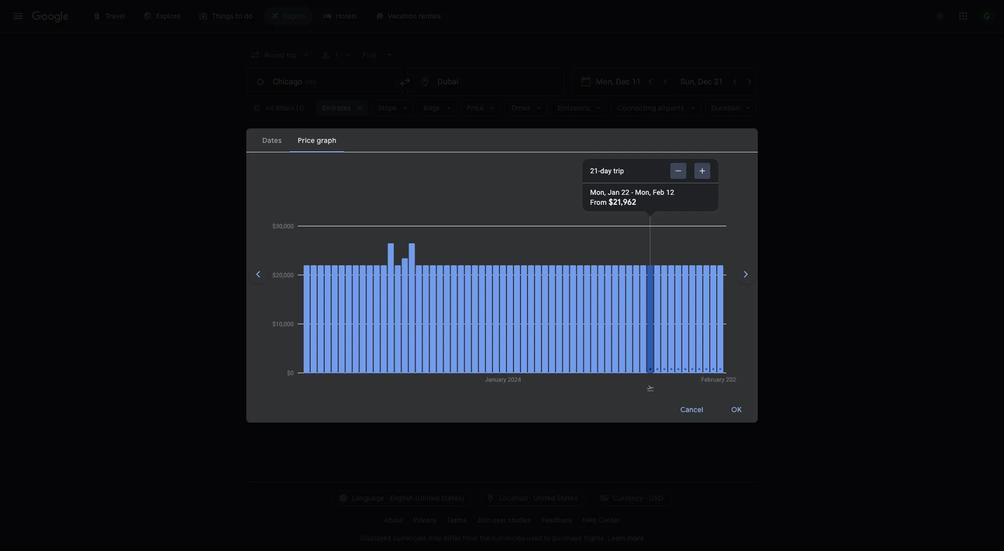 Task type: locate. For each thing, give the bounding box(es) containing it.
2 vertical spatial round
[[691, 355, 707, 362]]

0 vertical spatial united,
[[293, 317, 312, 324]]

co up +67% emissions
[[609, 342, 622, 352]]

hr left 9
[[453, 342, 460, 352]]

hr right 3
[[512, 317, 517, 324]]

scroll backward image
[[246, 262, 270, 286]]

2 vertical spatial emissions
[[593, 354, 622, 361]]

$42,994
[[688, 342, 718, 352]]

+ left fees
[[329, 243, 333, 250]]

– left 7:10 pm
[[324, 267, 329, 277]]

– inside 20 hr 9 min ord – dxb
[[454, 354, 458, 361]]

differ
[[444, 534, 461, 542]]

dxb down 9
[[458, 354, 470, 361]]

usd
[[650, 494, 664, 503]]

2 vertical spatial co
[[609, 342, 622, 352]]

2 up ewr
[[506, 342, 511, 352]]

min right 25
[[471, 267, 484, 277]]

feedback
[[542, 516, 573, 524]]

1 stop flight. element
[[506, 305, 528, 316]]

2 round from the top
[[691, 317, 707, 324]]

scroll forward image
[[734, 262, 758, 286]]

date
[[641, 145, 657, 154]]

–
[[324, 267, 329, 277], [454, 279, 458, 286], [327, 305, 332, 315], [454, 317, 458, 324], [322, 342, 327, 352], [454, 354, 458, 361]]

mon, jan 22 - mon, feb 12 from $21,962
[[591, 188, 675, 207]]

round down 21962 us dollars text box
[[691, 280, 707, 287]]

4,888 kg co 2
[[576, 342, 625, 354]]

united, down 12:46 pm 'text field'
[[293, 317, 312, 324]]

2 right 12:25 am
[[365, 342, 367, 348]]

21-
[[591, 167, 601, 175]]

2 emissions from the top
[[593, 317, 622, 324]]

co for 4,314
[[608, 267, 620, 277]]

2 inside 2 stops ewr , ath
[[506, 342, 511, 352]]

0 horizontal spatial price
[[467, 103, 484, 112]]

2 20 from the top
[[441, 342, 451, 352]]

+89%
[[576, 317, 592, 324]]

1 dxb from the top
[[458, 279, 470, 286]]

min inside 13 hr 25 min ord – dxb
[[471, 267, 484, 277]]

+
[[329, 243, 333, 250], [359, 267, 361, 273], [363, 304, 366, 311], [362, 342, 365, 348]]

2 stops flight. element
[[506, 342, 533, 354]]

kg up +48% emissions on the bottom of the page
[[597, 267, 606, 277]]

2 inside 5,528 kg co 2
[[621, 308, 625, 316]]

ok button
[[720, 398, 754, 422]]

connecting
[[617, 103, 656, 112]]

emirates down leaves o'hare international airport at 6:16 pm on monday, december 11 and arrives at dubai international airport at 12:25 am on wednesday, december 13. element
[[314, 354, 339, 361]]

2 vertical spatial dxb
[[458, 354, 470, 361]]

dxb down 59
[[458, 317, 470, 324]]

emissions
[[558, 103, 590, 112]]

prices
[[283, 142, 304, 151]]

emissions for 4,314
[[593, 279, 622, 286]]

20 left 9
[[441, 342, 451, 352]]

trip for $42,994
[[708, 355, 718, 362]]

currencies down privacy link
[[393, 534, 427, 542]]

2 up +89% emissions
[[621, 308, 625, 316]]

dxb inside 20 hr 59 min ord – dxb
[[458, 317, 470, 324]]

hr inside 20 hr 9 min ord – dxb
[[453, 342, 460, 352]]

0 vertical spatial ord
[[441, 279, 454, 286]]

grid
[[658, 145, 672, 154]]

9
[[462, 342, 467, 352]]

emirates down the 12:46 pm – 7:45 pm + 1
[[314, 317, 339, 324]]

22
[[622, 188, 630, 196]]

1 inside 7:45 pm – 7:10 pm + 1
[[361, 267, 364, 273]]

hr right 13
[[451, 267, 458, 277]]

1 vertical spatial price
[[710, 145, 727, 154]]

0 vertical spatial co
[[608, 267, 620, 277]]

1 vertical spatial united,
[[293, 354, 312, 361]]

min inside 20 hr 9 min ord – dxb
[[469, 342, 482, 352]]

kg up +89% emissions
[[598, 305, 607, 315]]

purchase
[[553, 534, 582, 542]]

0 vertical spatial united, emirates
[[293, 317, 339, 324]]

about link
[[379, 512, 408, 528]]

round down $42,994 text box
[[691, 355, 707, 362]]

+ for 12:25 am
[[362, 342, 365, 348]]

1 vertical spatial dxb
[[458, 317, 470, 324]]

cancel button
[[669, 398, 716, 422]]

– inside 6:16 pm – 12:25 am + 2
[[322, 342, 327, 352]]

1 inside 1 popup button
[[335, 51, 339, 59]]

23432 US dollars text field
[[689, 305, 718, 315]]

dxb for 9
[[458, 354, 470, 361]]

1 emissions from the top
[[593, 279, 622, 286]]

co inside 5,528 kg co 2
[[609, 305, 621, 315]]

1 horizontal spatial 7:45 pm
[[334, 305, 363, 315]]

mon, right -
[[636, 188, 651, 196]]

emissions for 5,528
[[593, 317, 622, 324]]

0 vertical spatial kg
[[597, 267, 606, 277]]

price right bags popup button
[[467, 103, 484, 112]]

hr inside 13 hr 25 min ord – dxb
[[451, 267, 458, 277]]

1 vertical spatial round
[[691, 317, 707, 324]]

0 horizontal spatial $21,962
[[609, 197, 637, 207]]

0 vertical spatial emissions
[[593, 279, 622, 286]]

20 inside 20 hr 59 min ord – dxb
[[441, 305, 451, 315]]

1 vertical spatial united, emirates
[[293, 354, 339, 361]]

for
[[348, 243, 356, 250]]

kg inside 4,314 kg co 2
[[597, 267, 606, 277]]

ord for 13 hr 25 min
[[441, 279, 454, 286]]

dxb for 25
[[458, 279, 470, 286]]

emissions for 4,888
[[593, 354, 622, 361]]

united
[[534, 494, 556, 503]]

ord down total duration 20 hr 59 min. element
[[441, 317, 454, 324]]

hr left 59
[[453, 305, 460, 315]]

mon,
[[591, 188, 606, 196], [636, 188, 651, 196]]

united, emirates down departure time: 6:16 pm. text box at the left
[[293, 354, 339, 361]]

united, down departure time: 6:16 pm. text box at the left
[[293, 354, 312, 361]]

1 horizontal spatial $21,962
[[690, 267, 718, 277]]

20 inside 20 hr 9 min ord – dxb
[[441, 342, 451, 352]]

trip down $42,994 text box
[[708, 355, 718, 362]]

1 inside "1 stop 3 hr 30 min iah"
[[506, 305, 510, 315]]

Departure time: 7:45 PM. text field
[[293, 267, 322, 277]]

min right 9
[[469, 342, 482, 352]]

1 vertical spatial 7:45 pm
[[334, 305, 363, 315]]

co inside 4,888 kg co 2
[[609, 342, 622, 352]]

1 vertical spatial 20
[[441, 342, 451, 352]]

1 united, emirates from the top
[[293, 317, 339, 324]]

kg inside 4,888 kg co 2
[[599, 342, 607, 352]]

co up +48% emissions on the bottom of the page
[[608, 267, 620, 277]]

+ inside the 12:46 pm – 7:45 pm + 1
[[363, 304, 366, 311]]

user
[[493, 516, 507, 524]]

co for 5,528
[[609, 305, 621, 315]]

2 up +48% emissions on the bottom of the page
[[620, 270, 624, 279]]

20 left 59
[[441, 305, 451, 315]]

price inside button
[[710, 145, 727, 154]]

join
[[477, 516, 491, 524]]

ord inside 13 hr 25 min ord – dxb
[[441, 279, 454, 286]]

+ inside 6:16 pm – 12:25 am + 2
[[362, 342, 365, 348]]

1 united, from the top
[[293, 317, 312, 324]]

ord down total duration 20 hr 9 min. element
[[441, 354, 454, 361]]

$23,432
[[689, 305, 718, 315]]

$21,962 inside departing flights main content
[[690, 267, 718, 277]]

round down $23,432
[[691, 317, 707, 324]]

english (united states)
[[390, 494, 465, 503]]

(united
[[415, 494, 440, 503]]

price inside 'popup button'
[[467, 103, 484, 112]]

42994 US dollars text field
[[688, 342, 718, 352]]

7:45 pm up arrival time: 12:25 am on  wednesday, december 13. 'text box'
[[334, 305, 363, 315]]

round inside $42,994 round trip
[[691, 355, 707, 362]]

1 vertical spatial emissions
[[593, 317, 622, 324]]

+ down arrival time: 7:10 pm on  tuesday, december 12. text box
[[363, 304, 366, 311]]

2
[[620, 270, 624, 279], [621, 308, 625, 316], [365, 342, 367, 348], [506, 342, 511, 352], [622, 345, 625, 354]]

ord inside 20 hr 59 min ord – dxb
[[441, 317, 454, 324]]

min inside 20 hr 59 min ord – dxb
[[473, 305, 487, 315]]

united, emirates down 12:46 pm 'text field'
[[293, 317, 339, 324]]

kg
[[597, 267, 606, 277], [598, 305, 607, 315], [599, 342, 607, 352]]

help center link
[[578, 512, 625, 528]]

7:45 pm
[[293, 267, 322, 277], [334, 305, 363, 315]]

co inside 4,314 kg co 2
[[608, 267, 620, 277]]

dxb down 25
[[458, 279, 470, 286]]

+ down prices include required taxes + fees for 1 adult. optional charges and
[[359, 267, 361, 273]]

0 vertical spatial round
[[691, 280, 707, 287]]

None search field
[[246, 46, 758, 132]]

duration
[[712, 103, 740, 112]]

1 horizontal spatial currencies
[[492, 534, 525, 542]]

flights
[[295, 227, 324, 240]]

2 up +67% emissions
[[622, 345, 625, 354]]

20 for 20 hr 9 min
[[441, 342, 451, 352]]

– down total duration 20 hr 59 min. element
[[454, 317, 458, 324]]

7:45 pm inside 7:45 pm – 7:10 pm + 1
[[293, 267, 322, 277]]

hr inside 20 hr 59 min ord – dxb
[[453, 305, 460, 315]]

– right 6:16 pm
[[322, 342, 327, 352]]

(1)
[[296, 103, 304, 112]]

duration button
[[706, 100, 757, 116]]

$21,962 down 22
[[609, 197, 637, 207]]

0 vertical spatial dxb
[[458, 279, 470, 286]]

2 for 4,314
[[620, 270, 624, 279]]

– down total duration 13 hr 25 min. element
[[454, 279, 458, 286]]

co up +89% emissions
[[609, 305, 621, 315]]

6:16 pm
[[293, 342, 320, 352]]

min right 59
[[473, 305, 487, 315]]

trip down $23,432
[[708, 317, 718, 324]]

2 united, from the top
[[293, 354, 312, 361]]

nonstop
[[506, 267, 538, 277]]

1 currencies from the left
[[393, 534, 427, 542]]

emissions down 4,314 kg co 2
[[593, 279, 622, 286]]

ord down 13
[[441, 279, 454, 286]]

the
[[480, 534, 490, 542]]

states
[[557, 494, 578, 503]]

dxb inside 13 hr 25 min ord – dxb
[[458, 279, 470, 286]]

currencies
[[393, 534, 427, 542], [492, 534, 525, 542]]

2 vertical spatial kg
[[599, 342, 607, 352]]

departing flights main content
[[246, 140, 758, 408]]

2 dxb from the top
[[458, 317, 470, 324]]

– right the 12:46 pm
[[327, 305, 332, 315]]

1 mon, from the left
[[591, 188, 606, 196]]

2 united, emirates from the top
[[293, 354, 339, 361]]

3 dxb from the top
[[458, 354, 470, 361]]

charges
[[405, 243, 428, 250]]

2 for 5,528
[[621, 308, 625, 316]]

currencies down join user studies link
[[492, 534, 525, 542]]

total duration 20 hr 59 min. element
[[441, 305, 506, 316]]

25
[[460, 267, 469, 277]]

2 vertical spatial ord
[[441, 354, 454, 361]]

2 inside 4,314 kg co 2
[[620, 270, 624, 279]]

bags
[[424, 103, 440, 112]]

swap origin and destination. image
[[399, 76, 411, 88]]

dxb inside 20 hr 9 min ord – dxb
[[458, 354, 470, 361]]

bags button
[[418, 100, 457, 116]]

$21,962 round trip
[[690, 267, 718, 287]]

leaves o'hare international airport at 7:45 pm on monday, december 11 and arrives at dubai international airport at 7:10 pm on tuesday, december 12. element
[[293, 267, 364, 277]]

0 horizontal spatial currencies
[[393, 534, 427, 542]]

1 20 from the top
[[441, 305, 451, 315]]

$23,432 round trip
[[689, 305, 718, 324]]

1 vertical spatial ord
[[441, 317, 454, 324]]

trip for $23,432
[[708, 317, 718, 324]]

$21,962 up $23,432 text box
[[690, 267, 718, 277]]

kg up +67% emissions
[[599, 342, 607, 352]]

price left graph
[[710, 145, 727, 154]]

0 horizontal spatial mon,
[[591, 188, 606, 196]]

ord
[[441, 279, 454, 286], [441, 317, 454, 324], [441, 354, 454, 361]]

united,
[[293, 317, 312, 324], [293, 354, 312, 361]]

0 vertical spatial price
[[467, 103, 484, 112]]

1 horizontal spatial price
[[710, 145, 727, 154]]

trip right day
[[614, 167, 624, 175]]

total duration 13 hr 25 min. element
[[441, 267, 506, 279]]

required
[[288, 243, 311, 250]]

emissions down 5,528 kg co 2 on the bottom of page
[[593, 317, 622, 324]]

track
[[263, 142, 282, 151]]

price button
[[461, 100, 501, 116]]

+ down arrival time: 7:45 pm on  tuesday, december 12. text box
[[362, 342, 365, 348]]

more
[[628, 534, 644, 542]]

20
[[441, 305, 451, 315], [441, 342, 451, 352]]

terms link
[[442, 512, 472, 528]]

trip down 21962 us dollars text box
[[708, 280, 718, 287]]

1 round from the top
[[691, 280, 707, 287]]

2 inside 4,888 kg co 2
[[622, 345, 625, 354]]

round inside $21,962 round trip
[[691, 280, 707, 287]]

0 horizontal spatial 7:45 pm
[[293, 267, 322, 277]]

1 vertical spatial $21,962
[[690, 267, 718, 277]]

1 ord from the top
[[441, 279, 454, 286]]

5,528 kg co 2
[[576, 305, 625, 316]]

trip inside $23,432 round trip
[[708, 317, 718, 324]]

– down total duration 20 hr 9 min. element
[[454, 354, 458, 361]]

round
[[691, 280, 707, 287], [691, 317, 707, 324], [691, 355, 707, 362]]

2 ord from the top
[[441, 317, 454, 324]]

1 horizontal spatial mon,
[[636, 188, 651, 196]]

ord for 20 hr 9 min
[[441, 354, 454, 361]]

1 button
[[317, 46, 357, 64]]

emissions down 4,888 kg co 2
[[593, 354, 622, 361]]

Arrival time: 7:45 PM on  Tuesday, December 12. text field
[[334, 304, 368, 315]]

kg inside 5,528 kg co 2
[[598, 305, 607, 315]]

7:45 pm down required
[[293, 267, 322, 277]]

airports
[[658, 103, 685, 112]]

0 vertical spatial 20
[[441, 305, 451, 315]]

Departure text field
[[596, 68, 642, 95]]

1 vertical spatial kg
[[598, 305, 607, 315]]

stops
[[378, 103, 397, 112]]

find the best price region
[[246, 140, 758, 166]]

3 round from the top
[[691, 355, 707, 362]]

3 ord from the top
[[441, 354, 454, 361]]

trip inside $21,962 round trip
[[708, 280, 718, 287]]

emirates down the 7:45 pm text field
[[293, 279, 318, 286]]

trip inside $42,994 round trip
[[708, 355, 718, 362]]

+ inside 7:45 pm – 7:10 pm + 1
[[359, 267, 361, 273]]

round inside $23,432 round trip
[[691, 317, 707, 324]]

ord inside 20 hr 9 min ord – dxb
[[441, 354, 454, 361]]

min right 30
[[528, 317, 538, 324]]

iah
[[540, 317, 550, 324]]

0 vertical spatial 7:45 pm
[[293, 267, 322, 277]]

0 vertical spatial $21,962
[[609, 197, 637, 207]]

mon, up from
[[591, 188, 606, 196]]

1 vertical spatial co
[[609, 305, 621, 315]]

3 emissions from the top
[[593, 354, 622, 361]]

connecting airports button
[[611, 100, 702, 116]]

emirates right (1)
[[322, 103, 351, 112]]

day
[[601, 167, 612, 175]]



Task type: describe. For each thing, give the bounding box(es) containing it.
price for price graph
[[710, 145, 727, 154]]

+67%
[[576, 354, 592, 361]]

may
[[428, 534, 442, 542]]

2 inside 6:16 pm – 12:25 am + 2
[[365, 342, 367, 348]]

total duration 20 hr 9 min. element
[[441, 342, 506, 354]]

Departure time: 12:46 PM. text field
[[293, 305, 325, 315]]

21962 US dollars text field
[[690, 267, 718, 277]]

dec 11 – 31
[[321, 142, 356, 151]]

learn
[[608, 534, 626, 542]]

ord for 20 hr 59 min
[[441, 317, 454, 324]]

ath
[[522, 354, 534, 361]]

2 currencies from the left
[[492, 534, 525, 542]]

7:45 pm inside the 12:46 pm – 7:45 pm + 1
[[334, 305, 363, 315]]

layover (1 of 1) is a 3 hr 30 min layover at george bush intercontinental airport in houston. element
[[506, 316, 571, 324]]

11 – 31
[[336, 142, 356, 151]]

stop
[[511, 305, 528, 315]]

trip for $21,962
[[708, 280, 718, 287]]

3
[[506, 317, 510, 324]]

displayed
[[360, 534, 391, 542]]

min inside "1 stop 3 hr 30 min iah"
[[528, 317, 538, 324]]

united, emirates for 6:16 pm
[[293, 354, 339, 361]]

prices
[[246, 243, 264, 250]]

4,888
[[576, 342, 597, 352]]

nonstop flight. element
[[506, 267, 538, 279]]

departing
[[246, 227, 293, 240]]

learn more about tracked prices image
[[306, 142, 315, 151]]

4,314 kg co 2
[[576, 267, 624, 279]]

terms
[[447, 516, 467, 524]]

1 stop 3 hr 30 min iah
[[506, 305, 550, 324]]

united, for 12:46 pm
[[293, 317, 312, 324]]

round for $23,432
[[691, 317, 707, 324]]

feedback link
[[537, 512, 578, 528]]

join user studies link
[[472, 512, 537, 528]]

2 mon, from the left
[[636, 188, 651, 196]]

min for 20 hr 59 min
[[473, 305, 487, 315]]

from
[[591, 198, 607, 206]]

Departure time: 6:16 PM. text field
[[293, 342, 320, 352]]

trip for 21-
[[614, 167, 624, 175]]

20 for 20 hr 59 min
[[441, 305, 451, 315]]

leaves o'hare international airport at 6:16 pm on monday, december 11 and arrives at dubai international airport at 12:25 am on wednesday, december 13. element
[[293, 342, 367, 352]]

emissions button
[[552, 100, 607, 116]]

join user studies
[[477, 516, 532, 524]]

4,314
[[576, 267, 595, 277]]

emirates inside popup button
[[322, 103, 351, 112]]

Arrival time: 12:25 AM on  Wednesday, December 13. text field
[[329, 342, 367, 352]]

none search field containing all filters (1)
[[246, 46, 758, 132]]

+48% emissions
[[576, 279, 622, 286]]

fees
[[334, 243, 346, 250]]

departing flights
[[246, 227, 324, 240]]

round for $21,962
[[691, 280, 707, 287]]

-
[[632, 188, 634, 196]]

all filters (1)
[[265, 103, 304, 112]]

jan
[[608, 188, 620, 196]]

connecting airports
[[617, 103, 685, 112]]

– inside 7:45 pm – 7:10 pm + 1
[[324, 267, 329, 277]]

flights.
[[584, 534, 606, 542]]

12:25 am
[[329, 342, 362, 352]]

date grid button
[[615, 140, 680, 158]]

+67% emissions
[[576, 354, 622, 361]]

hr for 20 hr 59 min
[[453, 305, 460, 315]]

12
[[667, 188, 675, 196]]

layover (1 of 2) is a 2 hr 3 min layover at newark liberty international airport in newark. layover (2 of 2) is a 2 hr layover at athens international airport "eleftherios venizelos" in athens. element
[[506, 354, 571, 362]]

location
[[500, 494, 528, 503]]

12:46 pm – 7:45 pm + 1
[[293, 304, 368, 315]]

21-day trip
[[591, 167, 624, 175]]

+48%
[[576, 279, 592, 286]]

ewr
[[506, 354, 519, 361]]

+ for 7:45 pm
[[363, 304, 366, 311]]

currency
[[613, 494, 644, 503]]

,
[[519, 354, 521, 361]]

dxb for 59
[[458, 317, 470, 324]]

12:46 pm
[[293, 305, 325, 315]]

feb
[[653, 188, 665, 196]]

hr for 20 hr 9 min
[[453, 342, 460, 352]]

– inside 13 hr 25 min ord – dxb
[[454, 279, 458, 286]]

59
[[462, 305, 471, 315]]

$42,994 round trip
[[688, 342, 718, 362]]

to
[[544, 534, 551, 542]]

20 hr 59 min ord – dxb
[[441, 305, 487, 324]]

all
[[265, 103, 274, 112]]

Arrival time: 7:10 PM on  Tuesday, December 12. text field
[[331, 267, 364, 277]]

price graph button
[[684, 140, 756, 158]]

2 for 4,888
[[622, 345, 625, 354]]

30
[[519, 317, 526, 324]]

center
[[599, 516, 620, 524]]

optional
[[380, 243, 404, 250]]

all filters (1) button
[[246, 100, 312, 116]]

leaves o'hare international airport at 12:46 pm on monday, december 11 and arrives at dubai international airport at 7:45 pm on tuesday, december 12. element
[[293, 304, 368, 315]]

$21,962 inside "mon, jan 22 - mon, feb 12 from $21,962"
[[609, 197, 637, 207]]

states)
[[441, 494, 465, 503]]

7:10 pm
[[331, 267, 359, 277]]

+89% emissions
[[576, 317, 622, 324]]

prices include required taxes + fees for 1 adult. optional charges and
[[246, 243, 441, 250]]

kg for 4,314
[[597, 267, 606, 277]]

5,528
[[576, 305, 596, 315]]

date grid
[[641, 145, 672, 154]]

2 stops ewr , ath
[[506, 342, 534, 361]]

13 hr 25 min ord – dxb
[[441, 267, 484, 286]]

times button
[[505, 100, 548, 116]]

united, for 6:16 pm
[[293, 354, 312, 361]]

– inside 20 hr 59 min ord – dxb
[[454, 317, 458, 324]]

stops button
[[372, 100, 414, 116]]

graph
[[729, 145, 748, 154]]

privacy link
[[408, 512, 442, 528]]

7:45 pm – 7:10 pm + 1
[[293, 267, 364, 277]]

hr inside "1 stop 3 hr 30 min iah"
[[512, 317, 517, 324]]

+ for 7:10 pm
[[359, 267, 361, 273]]

price graph
[[710, 145, 748, 154]]

13
[[441, 267, 449, 277]]

emirates button
[[316, 100, 368, 116]]

– inside the 12:46 pm – 7:45 pm + 1
[[327, 305, 332, 315]]

studies
[[508, 516, 532, 524]]

kg for 4,888
[[599, 342, 607, 352]]

1 inside the 12:46 pm – 7:45 pm + 1
[[366, 304, 368, 311]]

displayed currencies may differ from the currencies used to purchase flights. learn more
[[360, 534, 644, 542]]

hr for 13 hr 25 min
[[451, 267, 458, 277]]

and
[[429, 243, 440, 250]]

co for 4,888
[[609, 342, 622, 352]]

round for $42,994
[[691, 355, 707, 362]]

taxes
[[312, 243, 327, 250]]

times
[[511, 103, 531, 112]]

min for 13 hr 25 min
[[471, 267, 484, 277]]

Return text field
[[681, 68, 727, 95]]

united, emirates for 12:46 pm
[[293, 317, 339, 324]]

price for price
[[467, 103, 484, 112]]

20 hr 9 min ord – dxb
[[441, 342, 482, 361]]

united states
[[534, 494, 578, 503]]

dec
[[321, 142, 335, 151]]

track prices
[[263, 142, 304, 151]]

kg for 5,528
[[598, 305, 607, 315]]

min for 20 hr 9 min
[[469, 342, 482, 352]]

about
[[384, 516, 403, 524]]

stops
[[513, 342, 533, 352]]



Task type: vqa. For each thing, say whether or not it's contained in the screenshot.
The
yes



